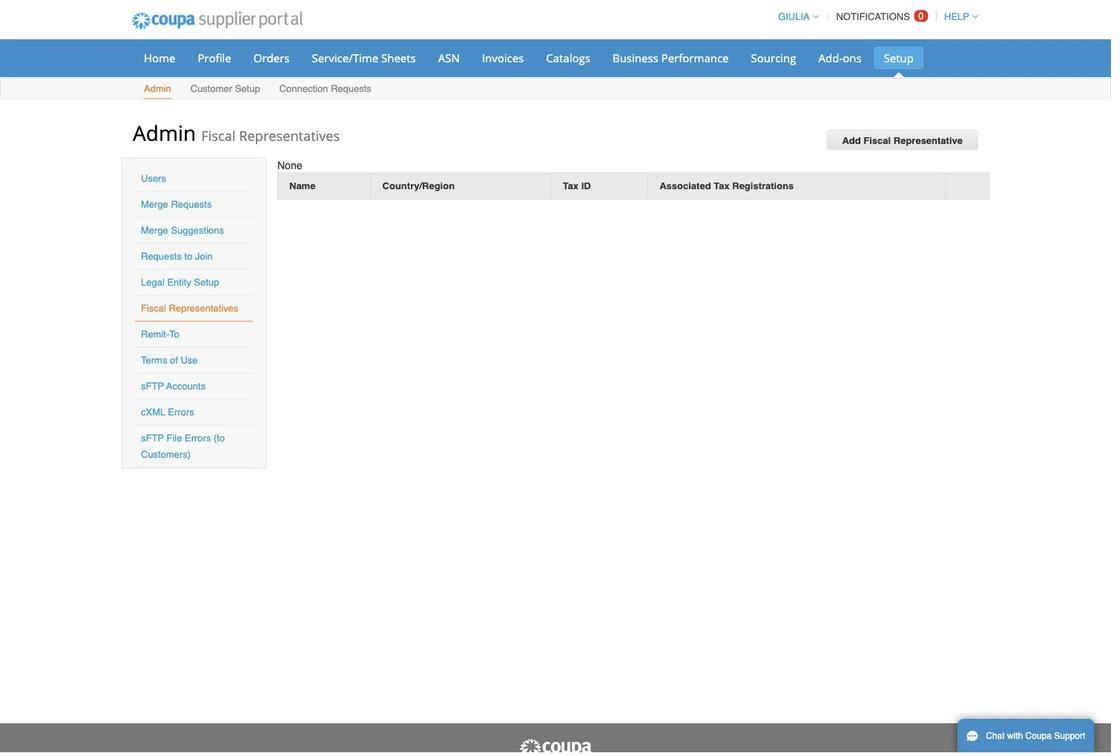 Task type: describe. For each thing, give the bounding box(es) containing it.
0 horizontal spatial setup
[[194, 277, 219, 288]]

connection requests
[[280, 83, 372, 94]]

terms of use link
[[141, 355, 198, 366]]

remit-to
[[141, 329, 180, 340]]

merge suggestions
[[141, 225, 224, 236]]

profile link
[[188, 47, 241, 69]]

users link
[[141, 173, 166, 184]]

giulia
[[779, 11, 810, 22]]

terms of use
[[141, 355, 198, 366]]

fiscal representatives
[[141, 303, 239, 314]]

0 vertical spatial errors
[[168, 407, 194, 418]]

performance
[[662, 50, 729, 65]]

add fiscal representative
[[843, 135, 963, 146]]

legal
[[141, 277, 165, 288]]

invoices
[[482, 50, 524, 65]]

chat with coupa support button
[[958, 719, 1095, 753]]

to
[[169, 329, 180, 340]]

connection requests link
[[279, 80, 373, 99]]

sftp file errors (to customers) link
[[141, 433, 225, 460]]

merge for merge suggestions
[[141, 225, 168, 236]]

fiscal for admin
[[202, 126, 236, 145]]

of
[[170, 355, 178, 366]]

giulia link
[[772, 11, 819, 22]]

cxml
[[141, 407, 166, 418]]

name
[[289, 180, 316, 192]]

sourcing link
[[742, 47, 806, 69]]

2 vertical spatial requests
[[141, 251, 182, 262]]

to
[[184, 251, 193, 262]]

notifications 0
[[837, 10, 925, 22]]

admin for admin fiscal representatives
[[133, 118, 196, 147]]

add-
[[819, 50, 843, 65]]

1 horizontal spatial setup
[[235, 83, 260, 94]]

with
[[1008, 731, 1024, 742]]

errors inside sftp file errors (to customers)
[[185, 433, 211, 444]]

sftp accounts
[[141, 381, 206, 392]]

fiscal for add
[[864, 135, 892, 146]]

entity
[[167, 277, 191, 288]]

remit-
[[141, 329, 169, 340]]

catalogs
[[546, 50, 591, 65]]

1 vertical spatial coupa supplier portal image
[[519, 739, 593, 753]]

cxml errors
[[141, 407, 194, 418]]

chat with coupa support
[[987, 731, 1086, 742]]

help link
[[938, 11, 979, 22]]

0
[[919, 10, 925, 22]]

requests to join link
[[141, 251, 213, 262]]

0 horizontal spatial fiscal
[[141, 303, 166, 314]]

home link
[[134, 47, 185, 69]]

ons
[[843, 50, 862, 65]]

none
[[278, 159, 302, 171]]

service/time sheets link
[[302, 47, 426, 69]]

sourcing
[[752, 50, 797, 65]]

profile
[[198, 50, 231, 65]]

admin fiscal representatives
[[133, 118, 340, 147]]

home
[[144, 50, 176, 65]]

suggestions
[[171, 225, 224, 236]]

add fiscal representative link
[[827, 130, 979, 150]]

merge for merge requests
[[141, 199, 168, 210]]

sftp accounts link
[[141, 381, 206, 392]]

help
[[945, 11, 970, 22]]

users
[[141, 173, 166, 184]]

asn link
[[429, 47, 470, 69]]

invoices link
[[473, 47, 534, 69]]

sftp for sftp accounts
[[141, 381, 164, 392]]

service/time
[[312, 50, 379, 65]]

1 tax from the left
[[563, 180, 579, 192]]

2 horizontal spatial setup
[[885, 50, 914, 65]]

join
[[195, 251, 213, 262]]

add
[[843, 135, 862, 146]]

sftp for sftp file errors (to customers)
[[141, 433, 164, 444]]

merge requests link
[[141, 199, 212, 210]]

admin link
[[143, 80, 172, 99]]



Task type: vqa. For each thing, say whether or not it's contained in the screenshot.
Admin to the bottom
yes



Task type: locate. For each thing, give the bounding box(es) containing it.
representatives inside admin fiscal representatives
[[239, 126, 340, 145]]

2 vertical spatial setup
[[194, 277, 219, 288]]

1 horizontal spatial tax
[[714, 180, 730, 192]]

navigation
[[772, 2, 979, 31]]

requests left to
[[141, 251, 182, 262]]

fiscal
[[202, 126, 236, 145], [864, 135, 892, 146], [141, 303, 166, 314]]

2 tax from the left
[[714, 180, 730, 192]]

fiscal inside admin fiscal representatives
[[202, 126, 236, 145]]

0 vertical spatial merge
[[141, 199, 168, 210]]

admin
[[144, 83, 171, 94], [133, 118, 196, 147]]

requests to join
[[141, 251, 213, 262]]

0 vertical spatial sftp
[[141, 381, 164, 392]]

0 vertical spatial setup
[[885, 50, 914, 65]]

0 horizontal spatial tax
[[563, 180, 579, 192]]

requests down service/time
[[331, 83, 372, 94]]

0 horizontal spatial coupa supplier portal image
[[122, 2, 313, 39]]

orders
[[254, 50, 290, 65]]

0 vertical spatial representatives
[[239, 126, 340, 145]]

customer setup link
[[190, 80, 261, 99]]

terms
[[141, 355, 167, 366]]

1 sftp from the top
[[141, 381, 164, 392]]

catalogs link
[[537, 47, 600, 69]]

fiscal down customer setup link
[[202, 126, 236, 145]]

representative
[[894, 135, 963, 146]]

requests
[[331, 83, 372, 94], [171, 199, 212, 210], [141, 251, 182, 262]]

navigation containing notifications 0
[[772, 2, 979, 31]]

merge down users
[[141, 199, 168, 210]]

2 merge from the top
[[141, 225, 168, 236]]

coupa
[[1026, 731, 1053, 742]]

1 vertical spatial representatives
[[169, 303, 239, 314]]

0 vertical spatial coupa supplier portal image
[[122, 2, 313, 39]]

1 vertical spatial admin
[[133, 118, 196, 147]]

sftp inside sftp file errors (to customers)
[[141, 433, 164, 444]]

file
[[167, 433, 182, 444]]

sftp
[[141, 381, 164, 392], [141, 433, 164, 444]]

sftp up customers)
[[141, 433, 164, 444]]

registrations
[[733, 180, 794, 192]]

1 vertical spatial setup
[[235, 83, 260, 94]]

sheets
[[382, 50, 416, 65]]

fiscal down legal
[[141, 303, 166, 314]]

id
[[582, 180, 591, 192]]

legal entity setup
[[141, 277, 219, 288]]

associated
[[660, 180, 712, 192]]

support
[[1055, 731, 1086, 742]]

1 vertical spatial errors
[[185, 433, 211, 444]]

1 horizontal spatial fiscal
[[202, 126, 236, 145]]

add-ons
[[819, 50, 862, 65]]

1 horizontal spatial coupa supplier portal image
[[519, 739, 593, 753]]

customer
[[191, 83, 232, 94]]

associated tax registrations
[[660, 180, 794, 192]]

merge
[[141, 199, 168, 210], [141, 225, 168, 236]]

(to
[[214, 433, 225, 444]]

tax right associated
[[714, 180, 730, 192]]

country/region
[[383, 180, 455, 192]]

asn
[[438, 50, 460, 65]]

chat
[[987, 731, 1005, 742]]

business performance link
[[603, 47, 739, 69]]

admin inside admin link
[[144, 83, 171, 94]]

sftp up cxml
[[141, 381, 164, 392]]

admin for admin
[[144, 83, 171, 94]]

errors down accounts in the left bottom of the page
[[168, 407, 194, 418]]

representatives
[[239, 126, 340, 145], [169, 303, 239, 314]]

cxml errors link
[[141, 407, 194, 418]]

admin down home link
[[144, 83, 171, 94]]

merge requests
[[141, 199, 212, 210]]

setup down notifications 0
[[885, 50, 914, 65]]

0 horizontal spatial representatives
[[169, 303, 239, 314]]

coupa supplier portal image
[[122, 2, 313, 39], [519, 739, 593, 753]]

connection
[[280, 83, 328, 94]]

1 vertical spatial merge
[[141, 225, 168, 236]]

admin down admin link
[[133, 118, 196, 147]]

representatives down legal entity setup
[[169, 303, 239, 314]]

setup down 'join'
[[194, 277, 219, 288]]

orders link
[[244, 47, 300, 69]]

tax left 'id'
[[563, 180, 579, 192]]

1 merge from the top
[[141, 199, 168, 210]]

tax
[[563, 180, 579, 192], [714, 180, 730, 192]]

requests for merge requests
[[171, 199, 212, 210]]

add-ons link
[[809, 47, 872, 69]]

2 sftp from the top
[[141, 433, 164, 444]]

2 horizontal spatial fiscal
[[864, 135, 892, 146]]

notifications
[[837, 11, 911, 22]]

fiscal representatives link
[[141, 303, 239, 314]]

business
[[613, 50, 659, 65]]

accounts
[[166, 381, 206, 392]]

1 horizontal spatial representatives
[[239, 126, 340, 145]]

fiscal right add on the right top
[[864, 135, 892, 146]]

legal entity setup link
[[141, 277, 219, 288]]

0 vertical spatial admin
[[144, 83, 171, 94]]

0 vertical spatial requests
[[331, 83, 372, 94]]

1 vertical spatial sftp
[[141, 433, 164, 444]]

service/time sheets
[[312, 50, 416, 65]]

representatives up none
[[239, 126, 340, 145]]

customers)
[[141, 449, 191, 460]]

tax id
[[563, 180, 591, 192]]

merge suggestions link
[[141, 225, 224, 236]]

business performance
[[613, 50, 729, 65]]

setup right "customer"
[[235, 83, 260, 94]]

remit-to link
[[141, 329, 180, 340]]

requests up suggestions
[[171, 199, 212, 210]]

setup
[[885, 50, 914, 65], [235, 83, 260, 94], [194, 277, 219, 288]]

requests for connection requests
[[331, 83, 372, 94]]

1 vertical spatial requests
[[171, 199, 212, 210]]

setup link
[[875, 47, 924, 69]]

sftp file errors (to customers)
[[141, 433, 225, 460]]

errors
[[168, 407, 194, 418], [185, 433, 211, 444]]

errors left (to
[[185, 433, 211, 444]]

customer setup
[[191, 83, 260, 94]]

use
[[181, 355, 198, 366]]

merge down 'merge requests' link
[[141, 225, 168, 236]]



